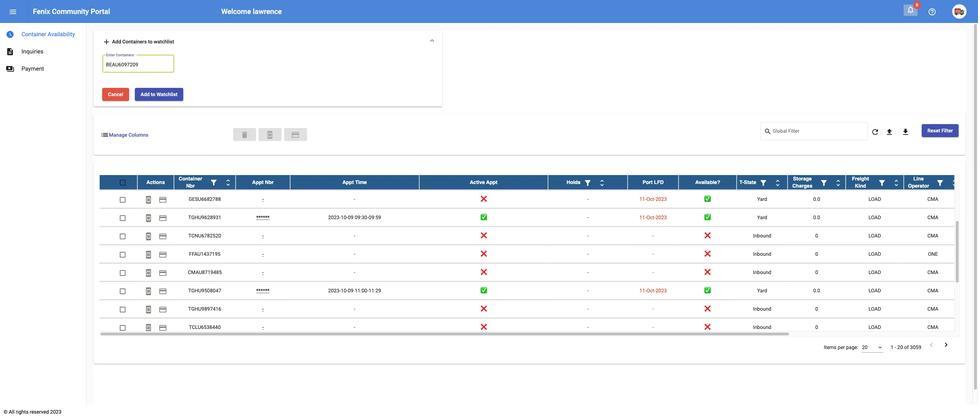 Task type: vqa. For each thing, say whether or not it's contained in the screenshot.


Task type: describe. For each thing, give the bounding box(es) containing it.
11-oct-2023 for 10:29
[[640, 178, 667, 184]]

payment button for tcnu6782520
[[156, 229, 170, 243]]

payment for cmau4222000
[[159, 177, 167, 186]]

2023 for 10:29
[[656, 178, 667, 184]]

filter_alt button for t-state
[[757, 175, 771, 190]]

cancel button
[[102, 88, 129, 101]]

add to watchlist button
[[135, 88, 183, 101]]

ffau1437195
[[189, 251, 221, 257]]

9 row from the top
[[99, 300, 962, 318]]

unfold_more button for t-state
[[771, 175, 785, 190]]

watch_later
[[6, 30, 14, 39]]

cmau8719485
[[188, 270, 222, 275]]

1 column header from the left
[[174, 175, 236, 190]]

2023 for 11:29
[[656, 288, 667, 294]]

add add containers to watchlist
[[102, 38, 174, 46]]

payment for tghu9897416
[[159, 305, 167, 314]]

no color image containing list
[[100, 131, 109, 139]]

payment button for gesu6682788
[[156, 192, 170, 206]]

storage
[[793, 176, 812, 182]]

welcome
[[221, 7, 251, 16]]

reset
[[928, 128, 941, 134]]

actions
[[147, 180, 165, 185]]

add to watchlist
[[141, 92, 178, 97]]

appt for appt nbr
[[252, 180, 264, 185]]

2 column header from the left
[[548, 175, 628, 190]]

0 for tclu6538440
[[816, 324, 818, 330]]

t-
[[740, 180, 744, 185]]

file_download button
[[899, 124, 913, 139]]

list manage columns
[[100, 131, 148, 139]]

no color image inside navigate_next button
[[942, 341, 951, 349]]

11:29
[[369, 288, 381, 294]]

delete image
[[240, 131, 249, 139]]

file_download
[[902, 128, 910, 136]]

10:00-
[[355, 178, 369, 184]]

payment button for tghu9628931
[[156, 210, 170, 225]]

payment
[[22, 65, 44, 72]]

tghu9897416
[[188, 306, 221, 312]]

filter_alt button for holds
[[581, 175, 595, 190]]

inquiries
[[22, 48, 43, 55]]

book_online button for tclu6538440
[[141, 320, 156, 335]]

availability
[[48, 31, 75, 38]]

Global Watchlist Filter field
[[773, 130, 864, 135]]

active
[[470, 180, 485, 185]]

book_online for tghu9628931
[[144, 214, 153, 222]]

11-oct-2023 for 11:29
[[640, 288, 667, 294]]

0 for cmau8719485
[[816, 270, 818, 275]]

payment for tghu9628931
[[159, 214, 167, 222]]

reserved
[[30, 409, 49, 415]]

© all rights reserved 2023
[[4, 409, 61, 415]]

book_online for cmau4222000
[[144, 177, 153, 186]]

unfold_more button for line operator
[[948, 175, 962, 190]]

payment for cmau8719485
[[159, 269, 167, 277]]

cmau4222000
[[188, 178, 222, 184]]

inbound for ffau1437195
[[753, 251, 772, 257]]

rights
[[16, 409, 28, 415]]

payment for tghu9508047
[[159, 287, 167, 296]]

no color image containing watch_later
[[6, 30, 14, 39]]

yard for 11:29
[[757, 288, 768, 294]]

port
[[643, 180, 653, 185]]

filter_alt button for line operator
[[933, 175, 948, 190]]

columns
[[128, 132, 148, 138]]

payments
[[6, 65, 14, 73]]

book_online for gesu6682788
[[144, 195, 153, 204]]

cma for tcnu6782520
[[928, 233, 939, 239]]

2023 for 09:59
[[656, 215, 667, 220]]

no color image inside 'navigation'
[[6, 65, 14, 73]]

add inside add add containers to watchlist
[[112, 39, 121, 44]]

gesu6682788
[[189, 196, 221, 202]]

2 filter_alt from the left
[[584, 179, 592, 187]]

container nbr
[[179, 176, 202, 189]]

09:30-
[[355, 215, 369, 220]]

help_outline
[[928, 8, 937, 16]]

book_online for tclu6538440
[[144, 324, 153, 332]]

2023-10-09 11:00-11:29
[[328, 288, 381, 294]]

navigate_next button
[[940, 340, 953, 351]]

navigate_before button
[[925, 340, 938, 351]]

kind
[[855, 183, 866, 189]]

2023-10-09 10:00-10:29
[[328, 178, 381, 184]]

watchlist
[[154, 39, 174, 44]]

line
[[914, 176, 924, 182]]

row containing filter_alt
[[99, 175, 962, 190]]

09 for 11:00-
[[348, 288, 354, 294]]

freight kind
[[852, 176, 869, 189]]

book_online button for gesu6682788
[[141, 192, 156, 206]]

payment button for cmau4222000
[[156, 174, 170, 188]]

- link for ffau1437195
[[262, 251, 264, 257]]

no color image inside help_outline popup button
[[928, 8, 937, 16]]

1 - 20 of 3059
[[891, 345, 922, 350]]

11- for 11:29
[[640, 288, 647, 294]]

4 row from the top
[[99, 209, 962, 227]]

©
[[4, 409, 8, 415]]

0.0 for 09:59
[[814, 215, 821, 220]]

book_online button for tghu9508047
[[141, 284, 156, 298]]

6 row from the top
[[99, 245, 962, 263]]

filter_alt button for freight kind
[[875, 175, 890, 190]]

filter_alt for storage charges
[[820, 179, 829, 187]]

3059
[[910, 345, 922, 350]]

no color image inside menu button
[[9, 8, 17, 16]]

lfd
[[654, 180, 664, 185]]

no color image inside notifications_none popup button
[[907, 5, 915, 14]]

unfold_more button for container nbr
[[221, 175, 235, 190]]

2023-10-09 09:30-09:59
[[328, 215, 381, 220]]

load for gesu6682788
[[869, 196, 881, 202]]

no color image containing search
[[764, 127, 773, 136]]

2 0.0 from the top
[[814, 196, 821, 202]]

state
[[744, 180, 757, 185]]

search
[[764, 128, 772, 135]]

watchlist
[[157, 92, 178, 97]]

payment button for tghu9897416
[[156, 302, 170, 316]]

book_online button for cmau8719485
[[141, 265, 156, 280]]

payment for tcnu6782520
[[159, 232, 167, 241]]

container availability
[[22, 31, 75, 38]]

charges
[[793, 183, 813, 189]]

cma for cmau4222000
[[928, 178, 939, 184]]

0 for tghu9897416
[[816, 306, 818, 312]]

line operator
[[908, 176, 930, 189]]

add inside add to watchlist button
[[141, 92, 150, 97]]

cma for tclu6538440
[[928, 324, 939, 330]]

file_upload
[[885, 128, 894, 136]]

reset filter
[[928, 128, 953, 134]]

one
[[928, 251, 938, 257]]

nbr for container nbr
[[186, 183, 195, 189]]

refresh
[[871, 128, 880, 136]]

oct- for 10:29
[[647, 178, 656, 184]]

unfold_more button for storage charges
[[831, 175, 846, 190]]

navigate_next
[[942, 341, 951, 349]]

all
[[9, 409, 14, 415]]

load for tghu9508047
[[869, 288, 881, 294]]

11:00-
[[355, 288, 369, 294]]

appt for appt time
[[343, 180, 354, 185]]

filter_alt for freight kind
[[878, 179, 887, 187]]

oct- for 11:29
[[647, 288, 656, 294]]

to inside add add containers to watchlist
[[148, 39, 153, 44]]

09:59
[[369, 215, 381, 220]]

0.0 for 11:29
[[814, 288, 821, 294]]

inbound for cmau8719485
[[753, 270, 772, 275]]

delete
[[240, 131, 249, 139]]

no color image inside file_upload button
[[885, 128, 894, 136]]

lawrence
[[253, 7, 282, 16]]

- link for tclu6538440
[[262, 324, 264, 330]]

2023- for 2023-10-09 09:30-09:59
[[328, 215, 341, 220]]

10:29
[[369, 178, 381, 184]]

yard for 09:59
[[757, 215, 768, 220]]

notifications_none button
[[904, 4, 918, 16]]

5 row from the top
[[99, 227, 962, 245]]

container for nbr
[[179, 176, 202, 182]]

items
[[824, 345, 837, 350]]

community
[[52, 7, 89, 16]]

unfold_more for storage charges
[[834, 179, 843, 187]]

nbr for appt nbr
[[265, 180, 274, 185]]

payment for gesu6682788
[[159, 195, 167, 204]]

filter_alt button for storage charges
[[817, 175, 831, 190]]

operator
[[908, 183, 930, 189]]

appt nbr
[[252, 180, 274, 185]]



Task type: locate. For each thing, give the bounding box(es) containing it.
0 horizontal spatial container
[[22, 31, 46, 38]]

book_online button for cmau4222000
[[141, 174, 156, 188]]

grid
[[99, 172, 962, 337]]

0 horizontal spatial appt
[[252, 180, 264, 185]]

1 11-oct-2023 from the top
[[640, 178, 667, 184]]

1 horizontal spatial appt
[[343, 180, 354, 185]]

3 2023- from the top
[[328, 288, 341, 294]]

load for cmau4222000
[[869, 178, 881, 184]]

inbound
[[753, 233, 772, 239], [753, 251, 772, 257], [753, 270, 772, 275], [753, 306, 772, 312], [753, 324, 772, 330]]

6 cma from the top
[[928, 288, 939, 294]]

column header
[[174, 175, 236, 190], [548, 175, 628, 190], [737, 175, 788, 190], [788, 175, 846, 190], [846, 175, 904, 190], [904, 175, 962, 190]]

0 for ffau1437195
[[816, 251, 818, 257]]

2023
[[656, 178, 667, 184], [656, 196, 667, 202], [656, 215, 667, 220], [656, 288, 667, 294], [50, 409, 61, 415]]

2 2023- from the top
[[328, 215, 341, 220]]

None text field
[[106, 61, 171, 69]]

7 row from the top
[[99, 263, 962, 282]]

7 cma from the top
[[928, 306, 939, 312]]

filter_alt right line operator
[[936, 179, 945, 187]]

description
[[6, 47, 14, 56]]

unfold_more for freight kind
[[892, 179, 901, 187]]

20 left of
[[898, 345, 903, 350]]

no color image containing payments
[[6, 65, 14, 73]]

3 column header from the left
[[737, 175, 788, 190]]

fenix
[[33, 7, 50, 16]]

2 0 from the top
[[816, 251, 818, 257]]

no color image containing menu
[[9, 8, 17, 16]]

10- left 11:00-
[[341, 288, 348, 294]]

4 0 from the top
[[816, 306, 818, 312]]

❌
[[481, 196, 487, 202], [481, 233, 487, 239], [705, 233, 711, 239], [481, 251, 487, 257], [705, 251, 711, 257], [481, 270, 487, 275], [705, 270, 711, 275], [481, 306, 487, 312], [705, 306, 711, 312], [481, 324, 487, 330], [705, 324, 711, 330]]

0 vertical spatial 10-
[[341, 178, 348, 184]]

1 vertical spatial 10-
[[341, 215, 348, 220]]

navigate_before
[[927, 341, 936, 349]]

active appt column header
[[419, 175, 548, 190]]

3 ****** from the top
[[256, 288, 270, 294]]

1 horizontal spatial 20
[[898, 345, 903, 350]]

nbr
[[265, 180, 274, 185], [186, 183, 195, 189]]

payment button for tclu6538440
[[156, 320, 170, 335]]

3 filter_alt button from the left
[[757, 175, 771, 190]]

1 vertical spatial container
[[179, 176, 202, 182]]

- link for cmau8719485
[[262, 270, 264, 275]]

per
[[838, 345, 845, 350]]

10- left time
[[341, 178, 348, 184]]

3 row from the top
[[99, 190, 962, 209]]

3 - link from the top
[[262, 251, 264, 257]]

4 11-oct-2023 from the top
[[640, 288, 667, 294]]

storage charges
[[793, 176, 813, 189]]

10- for 11:00-
[[341, 288, 348, 294]]

unfold_more button for holds
[[595, 175, 609, 190]]

list
[[100, 131, 109, 139]]

cma for gesu6682788
[[928, 196, 939, 202]]

no color image inside 'navigate_before' button
[[927, 341, 936, 349]]

help_outline button
[[925, 4, 940, 19]]

tghu9508047
[[188, 288, 221, 294]]

1 vertical spatial add
[[141, 92, 150, 97]]

file_upload button
[[883, 124, 897, 139]]

8 load from the top
[[869, 306, 881, 312]]

appt nbr column header
[[236, 175, 290, 190]]

book_online button
[[259, 128, 282, 141], [141, 174, 156, 188], [141, 192, 156, 206], [141, 210, 156, 225], [141, 229, 156, 243], [141, 247, 156, 261], [141, 265, 156, 280], [141, 284, 156, 298], [141, 302, 156, 316], [141, 320, 156, 335]]

1 0 from the top
[[816, 233, 818, 239]]

containers
[[122, 39, 147, 44]]

3 inbound from the top
[[753, 270, 772, 275]]

3 10- from the top
[[341, 288, 348, 294]]

5 0 from the top
[[816, 324, 818, 330]]

0.0
[[814, 178, 821, 184], [814, 196, 821, 202], [814, 215, 821, 220], [814, 288, 821, 294]]

0 vertical spatial add
[[112, 39, 121, 44]]

1 horizontal spatial container
[[179, 176, 202, 182]]

****** link
[[256, 178, 270, 184], [256, 215, 270, 220], [256, 288, 270, 294]]

no color image containing help_outline
[[928, 8, 937, 16]]

✅
[[481, 178, 487, 184], [705, 178, 711, 184], [705, 196, 711, 202], [481, 215, 487, 220], [705, 215, 711, 220], [481, 288, 487, 294], [705, 288, 711, 294]]

page:
[[846, 345, 859, 350]]

1 vertical spatial 09
[[348, 215, 354, 220]]

unfold_more
[[224, 179, 232, 187], [598, 179, 607, 187], [774, 179, 782, 187], [834, 179, 843, 187], [892, 179, 901, 187], [951, 179, 959, 187]]

of
[[905, 345, 909, 350]]

load
[[869, 178, 881, 184], [869, 196, 881, 202], [869, 215, 881, 220], [869, 233, 881, 239], [869, 251, 881, 257], [869, 270, 881, 275], [869, 288, 881, 294], [869, 306, 881, 312], [869, 324, 881, 330]]

row
[[99, 172, 962, 190], [99, 175, 962, 190], [99, 190, 962, 209], [99, 209, 962, 227], [99, 227, 962, 245], [99, 245, 962, 263], [99, 263, 962, 282], [99, 282, 962, 300], [99, 300, 962, 318], [99, 318, 962, 337]]

0 horizontal spatial add
[[112, 39, 121, 44]]

2023- left the 09:30- in the left of the page
[[328, 215, 341, 220]]

****** for tghu9628931
[[256, 215, 270, 220]]

unfold_more for line operator
[[951, 179, 959, 187]]

2 vertical spatial ******
[[256, 288, 270, 294]]

1 2023- from the top
[[328, 178, 341, 184]]

6 load from the top
[[869, 270, 881, 275]]

4 11- from the top
[[640, 288, 647, 294]]

load for tghu9897416
[[869, 306, 881, 312]]

09 left 11:00-
[[348, 288, 354, 294]]

2 load from the top
[[869, 196, 881, 202]]

4 filter_alt from the left
[[820, 179, 829, 187]]

3 filter_alt from the left
[[759, 179, 768, 187]]

0 vertical spatial 09
[[348, 178, 354, 184]]

load for tghu9628931
[[869, 215, 881, 220]]

no color image containing add
[[102, 38, 111, 46]]

2 11-oct-2023 from the top
[[640, 196, 667, 202]]

cma for tghu9897416
[[928, 306, 939, 312]]

2 - link from the top
[[262, 233, 264, 239]]

1 09 from the top
[[348, 178, 354, 184]]

2 yard from the top
[[757, 196, 768, 202]]

-
[[587, 178, 589, 184], [262, 196, 264, 202], [354, 196, 355, 202], [587, 196, 589, 202], [587, 215, 589, 220], [262, 233, 264, 239], [354, 233, 355, 239], [587, 233, 589, 239], [653, 233, 654, 239], [262, 251, 264, 257], [354, 251, 355, 257], [587, 251, 589, 257], [653, 251, 654, 257], [262, 270, 264, 275], [354, 270, 355, 275], [587, 270, 589, 275], [653, 270, 654, 275], [587, 288, 589, 294], [262, 306, 264, 312], [354, 306, 355, 312], [587, 306, 589, 312], [653, 306, 654, 312], [262, 324, 264, 330], [354, 324, 355, 330], [587, 324, 589, 330], [653, 324, 654, 330], [895, 345, 896, 350]]

tclu6538440
[[189, 324, 221, 330]]

payment button for tghu9508047
[[156, 284, 170, 298]]

add left watchlist
[[141, 92, 150, 97]]

to inside add to watchlist button
[[151, 92, 155, 97]]

container up gesu6682788
[[179, 176, 202, 182]]

2 vertical spatial 09
[[348, 288, 354, 294]]

2 inbound from the top
[[753, 251, 772, 257]]

2 vertical spatial ****** link
[[256, 288, 270, 294]]

1 vertical spatial 2023-
[[328, 215, 341, 220]]

1 ****** from the top
[[256, 178, 270, 184]]

5 - link from the top
[[262, 306, 264, 312]]

book_online for cmau8719485
[[144, 269, 153, 277]]

load for cmau8719485
[[869, 270, 881, 275]]

container inside column header
[[179, 176, 202, 182]]

11- for 10:29
[[640, 178, 647, 184]]

book_online for ffau1437195
[[144, 250, 153, 259]]

6 filter_alt from the left
[[936, 179, 945, 187]]

no color image containing description
[[6, 47, 14, 56]]

5 cma from the top
[[928, 270, 939, 275]]

refresh button
[[868, 124, 883, 139]]

2 oct- from the top
[[647, 196, 656, 202]]

1 horizontal spatial add
[[141, 92, 150, 97]]

payment button for cmau8719485
[[156, 265, 170, 280]]

5 load from the top
[[869, 251, 881, 257]]

5 filter_alt button from the left
[[875, 175, 890, 190]]

2 11- from the top
[[640, 196, 647, 202]]

2 20 from the left
[[898, 345, 903, 350]]

2023- left 11:00-
[[328, 288, 341, 294]]

- link for tghu9897416
[[262, 306, 264, 312]]

****** for tghu9508047
[[256, 288, 270, 294]]

filter
[[942, 128, 953, 134]]

1 cma from the top
[[928, 178, 939, 184]]

6 unfold_more from the left
[[951, 179, 959, 187]]

unfold_more for holds
[[598, 179, 607, 187]]

book_online button for ffau1437195
[[141, 247, 156, 261]]

container inside 'navigation'
[[22, 31, 46, 38]]

unfold_more button
[[221, 175, 235, 190], [595, 175, 609, 190], [771, 175, 785, 190], [831, 175, 846, 190], [890, 175, 904, 190], [948, 175, 962, 190]]

- link
[[262, 196, 264, 202], [262, 233, 264, 239], [262, 251, 264, 257], [262, 270, 264, 275], [262, 306, 264, 312], [262, 324, 264, 330]]

1 filter_alt button from the left
[[207, 175, 221, 190]]

navigation containing watch_later
[[0, 23, 86, 77]]

no color image containing file_download
[[902, 128, 910, 136]]

3 0.0 from the top
[[814, 215, 821, 220]]

no color image containing notifications_none
[[907, 5, 915, 14]]

filter_alt right freight kind
[[878, 179, 887, 187]]

5 column header from the left
[[846, 175, 904, 190]]

filter_alt for container nbr
[[210, 179, 218, 187]]

oct-
[[647, 178, 656, 184], [647, 196, 656, 202], [647, 215, 656, 220], [647, 288, 656, 294]]

container up inquiries
[[22, 31, 46, 38]]

2 unfold_more from the left
[[598, 179, 607, 187]]

filter_alt right holds
[[584, 179, 592, 187]]

4 unfold_more from the left
[[834, 179, 843, 187]]

3 11-oct-2023 from the top
[[640, 215, 667, 220]]

oct- for 09:59
[[647, 215, 656, 220]]

1 inbound from the top
[[753, 233, 772, 239]]

8 cma from the top
[[928, 324, 939, 330]]

1 ****** link from the top
[[256, 178, 270, 184]]

3 11- from the top
[[640, 215, 647, 220]]

10-
[[341, 178, 348, 184], [341, 215, 348, 220], [341, 288, 348, 294]]

active appt
[[470, 180, 498, 185]]

09 left the 09:30- in the left of the page
[[348, 215, 354, 220]]

0 horizontal spatial nbr
[[186, 183, 195, 189]]

filter_alt right storage charges
[[820, 179, 829, 187]]

yard for 10:29
[[757, 178, 768, 184]]

notifications_none
[[907, 5, 915, 14]]

3 oct- from the top
[[647, 215, 656, 220]]

4 cma from the top
[[928, 233, 939, 239]]

container
[[22, 31, 46, 38], [179, 176, 202, 182]]

no color image inside refresh 'button'
[[871, 128, 880, 136]]

****** link for cmau4222000
[[256, 178, 270, 184]]

0 vertical spatial to
[[148, 39, 153, 44]]

no color image containing navigate_next
[[942, 341, 951, 349]]

5 inbound from the top
[[753, 324, 772, 330]]

unfold_more button for freight kind
[[890, 175, 904, 190]]

1 appt from the left
[[252, 180, 264, 185]]

3 yard from the top
[[757, 215, 768, 220]]

6 - link from the top
[[262, 324, 264, 330]]

3 cma from the top
[[928, 215, 939, 220]]

1 oct- from the top
[[647, 178, 656, 184]]

2 ****** link from the top
[[256, 215, 270, 220]]

0 vertical spatial container
[[22, 31, 46, 38]]

no color image containing refresh
[[871, 128, 880, 136]]

load for ffau1437195
[[869, 251, 881, 257]]

appt time column header
[[290, 175, 419, 190]]

book_online for tcnu6782520
[[144, 232, 153, 241]]

10- for 10:00-
[[341, 178, 348, 184]]

5 filter_alt from the left
[[878, 179, 887, 187]]

payment button
[[284, 128, 307, 141], [156, 174, 170, 188], [156, 192, 170, 206], [156, 210, 170, 225], [156, 229, 170, 243], [156, 247, 170, 261], [156, 265, 170, 280], [156, 284, 170, 298], [156, 302, 170, 316], [156, 320, 170, 335]]

2 unfold_more button from the left
[[595, 175, 609, 190]]

no color image inside file_download button
[[902, 128, 910, 136]]

add right add
[[112, 39, 121, 44]]

no color image containing navigate_before
[[927, 341, 936, 349]]

6 filter_alt button from the left
[[933, 175, 948, 190]]

payment for tclu6538440
[[159, 324, 167, 332]]

3 ****** link from the top
[[256, 288, 270, 294]]

1 filter_alt from the left
[[210, 179, 218, 187]]

4 oct- from the top
[[647, 288, 656, 294]]

2023- left appt time
[[328, 178, 341, 184]]

11-oct-2023 for 09:59
[[640, 215, 667, 220]]

10 row from the top
[[99, 318, 962, 337]]

3 load from the top
[[869, 215, 881, 220]]

book_online for tghu9897416
[[144, 305, 153, 314]]

items per page:
[[824, 345, 859, 350]]

09 for 09:30-
[[348, 215, 354, 220]]

filter_alt
[[210, 179, 218, 187], [584, 179, 592, 187], [759, 179, 768, 187], [820, 179, 829, 187], [878, 179, 887, 187], [936, 179, 945, 187]]

cma for tghu9628931
[[928, 215, 939, 220]]

t-state filter_alt
[[740, 179, 768, 187]]

book_online for tghu9508047
[[144, 287, 153, 296]]

no color image
[[907, 5, 915, 14], [9, 8, 17, 16], [6, 30, 14, 39], [102, 38, 111, 46], [6, 47, 14, 56], [902, 128, 910, 136], [100, 131, 109, 139], [266, 131, 274, 139], [144, 177, 153, 186], [159, 177, 167, 186], [224, 179, 232, 187], [759, 179, 768, 187], [774, 179, 782, 187], [820, 179, 829, 187], [878, 179, 887, 187], [159, 195, 167, 204], [144, 214, 153, 222], [159, 232, 167, 241], [144, 250, 153, 259], [159, 269, 167, 277], [159, 287, 167, 296], [144, 305, 153, 314], [159, 305, 167, 314], [942, 341, 951, 349]]

payment for ffau1437195
[[159, 250, 167, 259]]

add
[[112, 39, 121, 44], [141, 92, 150, 97]]

09 left time
[[348, 178, 354, 184]]

2 appt from the left
[[343, 180, 354, 185]]

4 column header from the left
[[788, 175, 846, 190]]

delete button
[[233, 128, 256, 141]]

1 row from the top
[[99, 172, 962, 190]]

filter_alt right state
[[759, 179, 768, 187]]

add
[[102, 38, 111, 46]]

1 vertical spatial ****** link
[[256, 215, 270, 220]]

book_online
[[266, 131, 274, 139], [144, 177, 153, 186], [144, 195, 153, 204], [144, 214, 153, 222], [144, 232, 153, 241], [144, 250, 153, 259], [144, 269, 153, 277], [144, 287, 153, 296], [144, 305, 153, 314], [144, 324, 153, 332]]

4 load from the top
[[869, 233, 881, 239]]

4 yard from the top
[[757, 288, 768, 294]]

0 for tcnu6782520
[[816, 233, 818, 239]]

welcome lawrence
[[221, 7, 282, 16]]

nbr inside container nbr
[[186, 183, 195, 189]]

10- left the 09:30- in the left of the page
[[341, 215, 348, 220]]

2 row from the top
[[99, 175, 962, 190]]

inbound for tcnu6782520
[[753, 233, 772, 239]]

2 09 from the top
[[348, 215, 354, 220]]

filter_alt button for container nbr
[[207, 175, 221, 190]]

2023- for 2023-10-09 10:00-10:29
[[328, 178, 341, 184]]

navigation
[[0, 23, 86, 77]]

09 for 10:00-
[[348, 178, 354, 184]]

2 vertical spatial 10-
[[341, 288, 348, 294]]

4 unfold_more button from the left
[[831, 175, 846, 190]]

****** link for tghu9508047
[[256, 288, 270, 294]]

unfold_more for t-state
[[774, 179, 782, 187]]

0 vertical spatial ******
[[256, 178, 270, 184]]

2023-
[[328, 178, 341, 184], [328, 215, 341, 220], [328, 288, 341, 294]]

manage
[[109, 132, 127, 138]]

09
[[348, 178, 354, 184], [348, 215, 354, 220], [348, 288, 354, 294]]

tcnu6782520
[[188, 233, 221, 239]]

2 10- from the top
[[341, 215, 348, 220]]

5 unfold_more from the left
[[892, 179, 901, 187]]

reset filter button
[[922, 124, 959, 137]]

1 vertical spatial to
[[151, 92, 155, 97]]

tghu9628931
[[188, 215, 221, 220]]

20 right page: on the bottom of page
[[862, 345, 868, 350]]

4 inbound from the top
[[753, 306, 772, 312]]

payment
[[291, 131, 300, 139], [159, 177, 167, 186], [159, 195, 167, 204], [159, 214, 167, 222], [159, 232, 167, 241], [159, 250, 167, 259], [159, 269, 167, 277], [159, 287, 167, 296], [159, 305, 167, 314], [159, 324, 167, 332]]

filter_alt for line operator
[[936, 179, 945, 187]]

8 row from the top
[[99, 282, 962, 300]]

1 vertical spatial ******
[[256, 215, 270, 220]]

1 unfold_more from the left
[[224, 179, 232, 187]]

actions column header
[[137, 175, 174, 190]]

load for tclu6538440
[[869, 324, 881, 330]]

7 load from the top
[[869, 288, 881, 294]]

grid containing book_online
[[99, 172, 962, 337]]

unfold_more for container nbr
[[224, 179, 232, 187]]

1 - link from the top
[[262, 196, 264, 202]]

3 09 from the top
[[348, 288, 354, 294]]

3 unfold_more from the left
[[774, 179, 782, 187]]

4 0.0 from the top
[[814, 288, 821, 294]]

cma for tghu9508047
[[928, 288, 939, 294]]

2 horizontal spatial appt
[[486, 180, 498, 185]]

6 column header from the left
[[904, 175, 962, 190]]

appt time
[[343, 180, 367, 185]]

1
[[891, 345, 894, 350]]

3 appt from the left
[[486, 180, 498, 185]]

freight
[[852, 176, 869, 182]]

payment button for ffau1437195
[[156, 247, 170, 261]]

available? column header
[[679, 175, 737, 190]]

no color image
[[928, 8, 937, 16], [6, 65, 14, 73], [764, 127, 773, 136], [871, 128, 880, 136], [885, 128, 894, 136], [291, 131, 300, 139], [210, 179, 218, 187], [584, 179, 592, 187], [598, 179, 607, 187], [834, 179, 843, 187], [892, 179, 901, 187], [936, 179, 945, 187], [951, 179, 959, 187], [144, 195, 153, 204], [159, 214, 167, 222], [144, 232, 153, 241], [159, 250, 167, 259], [144, 269, 153, 277], [144, 287, 153, 296], [144, 324, 153, 332], [159, 324, 167, 332], [927, 341, 936, 349]]

book_online button for tghu9897416
[[141, 302, 156, 316]]

container for availability
[[22, 31, 46, 38]]

3 unfold_more button from the left
[[771, 175, 785, 190]]

available?
[[695, 180, 720, 185]]

0 vertical spatial ****** link
[[256, 178, 270, 184]]

fenix community portal
[[33, 7, 110, 16]]

cancel
[[108, 92, 123, 97]]

2 vertical spatial 2023-
[[328, 288, 341, 294]]

time
[[355, 180, 367, 185]]

6 unfold_more button from the left
[[948, 175, 962, 190]]

****** for cmau4222000
[[256, 178, 270, 184]]

load for tcnu6782520
[[869, 233, 881, 239]]

filter_alt up gesu6682788
[[210, 179, 218, 187]]

portal
[[91, 7, 110, 16]]

10- for 09:30-
[[341, 215, 348, 220]]

port lfd column header
[[628, 175, 679, 190]]

2 filter_alt button from the left
[[581, 175, 595, 190]]

0 horizontal spatial 20
[[862, 345, 868, 350]]

menu
[[9, 8, 17, 16]]

0 vertical spatial 2023-
[[328, 178, 341, 184]]

1 20 from the left
[[862, 345, 868, 350]]

book_online button for tcnu6782520
[[141, 229, 156, 243]]

- link for gesu6682788
[[262, 196, 264, 202]]

appt inside column header
[[343, 180, 354, 185]]

- link for tcnu6782520
[[262, 233, 264, 239]]

holds
[[567, 180, 581, 185]]

holds filter_alt
[[567, 179, 592, 187]]

0.0 for 10:29
[[814, 178, 821, 184]]

inbound for tghu9897416
[[753, 306, 772, 312]]

cma for cmau8719485
[[928, 270, 939, 275]]

cma
[[928, 178, 939, 184], [928, 196, 939, 202], [928, 215, 939, 220], [928, 233, 939, 239], [928, 270, 939, 275], [928, 288, 939, 294], [928, 306, 939, 312], [928, 324, 939, 330]]

****** link for tghu9628931
[[256, 215, 270, 220]]

1 load from the top
[[869, 178, 881, 184]]

port lfd
[[643, 180, 664, 185]]

2023- for 2023-10-09 11:00-11:29
[[328, 288, 341, 294]]

1 horizontal spatial nbr
[[265, 180, 274, 185]]

2 ****** from the top
[[256, 215, 270, 220]]

no color image containing file_upload
[[885, 128, 894, 136]]

book_online button for tghu9628931
[[141, 210, 156, 225]]



